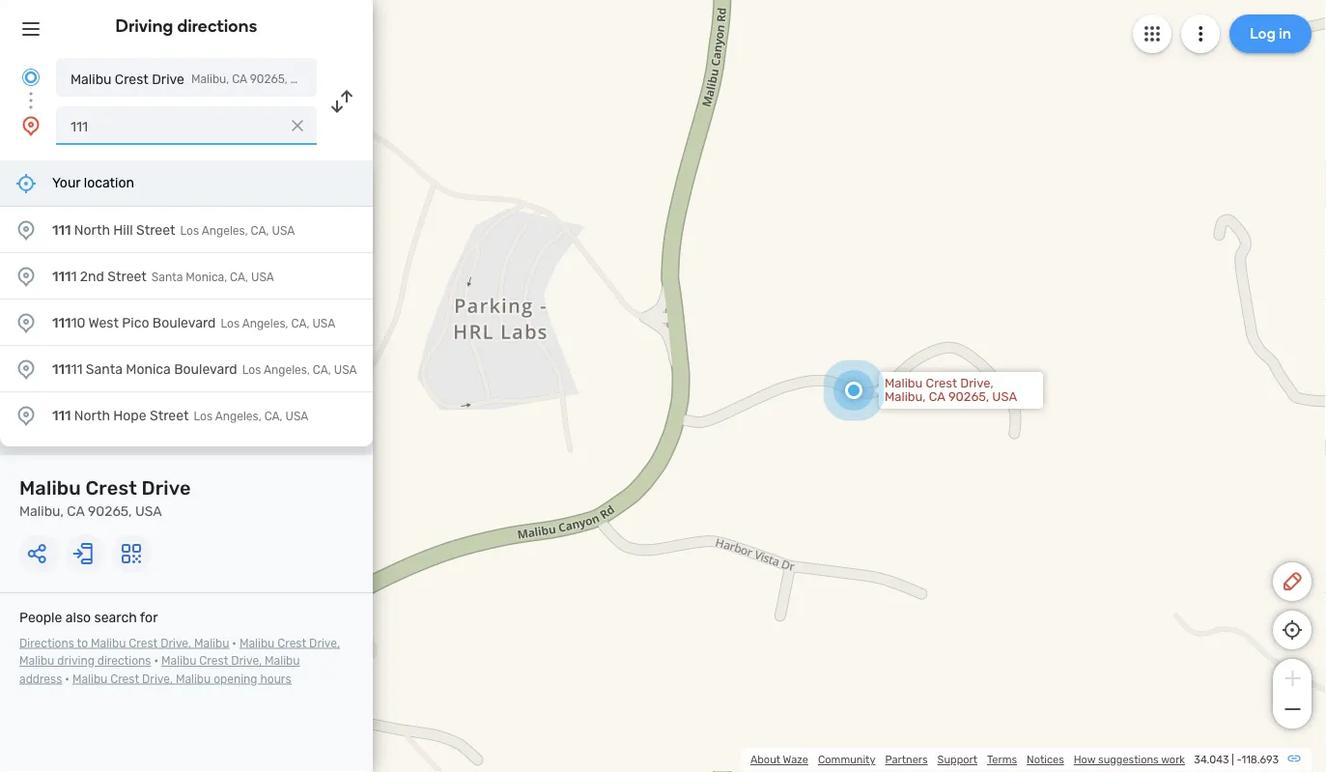 Task type: describe. For each thing, give the bounding box(es) containing it.
partners link
[[886, 753, 928, 766]]

x image
[[288, 116, 307, 135]]

malibu crest drive, malibu address
[[19, 654, 300, 686]]

driving directions
[[116, 15, 257, 36]]

people also search for
[[19, 609, 158, 625]]

waze
[[783, 753, 809, 766]]

1 vertical spatial malibu crest drive malibu, ca 90265, usa
[[19, 476, 191, 519]]

hours
[[260, 672, 291, 686]]

crest inside malibu crest drive, malibu, ca 90265, usa
[[926, 376, 958, 391]]

crest inside malibu crest drive malibu, ca 90265, usa
[[86, 476, 137, 499]]

address
[[19, 672, 62, 686]]

also
[[66, 609, 91, 625]]

drive, for 90265,
[[961, 376, 994, 391]]

link image
[[1287, 751, 1303, 766]]

malibu crest drive, malibu driving directions
[[19, 636, 340, 668]]

usa inside malibu crest drive, malibu, ca 90265, usa
[[993, 389, 1018, 404]]

drive, for directions
[[309, 636, 340, 650]]

to
[[77, 636, 88, 650]]

location image for 3rd option from the bottom of the page
[[14, 311, 38, 334]]

Choose destination text field
[[56, 106, 317, 145]]

directions to malibu crest drive, malibu link
[[19, 636, 229, 650]]

directions
[[19, 636, 74, 650]]

2 vertical spatial ca
[[67, 503, 85, 519]]

opening
[[214, 672, 258, 686]]

people
[[19, 609, 62, 625]]

|
[[1232, 753, 1235, 766]]

zoom in image
[[1281, 667, 1305, 690]]

support
[[938, 753, 978, 766]]

search
[[94, 609, 137, 625]]

34.043
[[1195, 753, 1230, 766]]

118.693
[[1242, 753, 1279, 766]]

notices
[[1027, 753, 1065, 766]]

1 horizontal spatial 90265,
[[250, 72, 288, 86]]

2 option from the top
[[0, 253, 373, 300]]

for
[[140, 609, 158, 625]]

suggestions
[[1099, 753, 1159, 766]]

0 vertical spatial drive
[[152, 71, 184, 87]]

driving
[[116, 15, 173, 36]]

2 vertical spatial usa
[[135, 503, 162, 519]]

malibu crest drive, malibu address link
[[19, 654, 300, 686]]

5 option from the top
[[0, 392, 373, 439]]

location image for second option from the top of the page
[[14, 264, 38, 287]]

1 vertical spatial location image
[[14, 357, 38, 380]]



Task type: vqa. For each thing, say whether or not it's contained in the screenshot.
Review summary
no



Task type: locate. For each thing, give the bounding box(es) containing it.
malibu
[[71, 71, 112, 87], [885, 376, 923, 391], [19, 476, 81, 499], [91, 636, 126, 650], [194, 636, 229, 650], [240, 636, 275, 650], [19, 654, 54, 668], [161, 654, 197, 668], [265, 654, 300, 668], [72, 672, 108, 686], [176, 672, 211, 686]]

1 option from the top
[[0, 207, 373, 253]]

location image for 5th option from the bottom of the page
[[14, 218, 38, 241]]

1 location image from the top
[[14, 218, 38, 241]]

drive, inside malibu crest drive, malibu, ca 90265, usa
[[961, 376, 994, 391]]

directions down directions to malibu crest drive, malibu link
[[97, 654, 151, 668]]

0 horizontal spatial malibu,
[[19, 503, 64, 519]]

2 vertical spatial malibu,
[[19, 503, 64, 519]]

location image
[[19, 114, 43, 137], [14, 357, 38, 380], [14, 404, 38, 427]]

drive inside malibu crest drive malibu, ca 90265, usa
[[142, 476, 191, 499]]

about waze link
[[751, 753, 809, 766]]

1 vertical spatial drive
[[142, 476, 191, 499]]

2 horizontal spatial ca
[[929, 389, 946, 404]]

1 vertical spatial malibu,
[[885, 389, 926, 404]]

pencil image
[[1281, 570, 1304, 593]]

0 vertical spatial location image
[[19, 114, 43, 137]]

drive, for hours
[[142, 672, 173, 686]]

malibu crest drive, malibu driving directions link
[[19, 636, 340, 668]]

crest
[[115, 71, 149, 87], [926, 376, 958, 391], [86, 476, 137, 499], [129, 636, 158, 650], [278, 636, 306, 650], [199, 654, 228, 668], [110, 672, 139, 686]]

terms link
[[988, 753, 1018, 766]]

directions inside malibu crest drive, malibu driving directions
[[97, 654, 151, 668]]

3 location image from the top
[[14, 311, 38, 334]]

drive, inside malibu crest drive, malibu driving directions
[[309, 636, 340, 650]]

notices link
[[1027, 753, 1065, 766]]

1 horizontal spatial usa
[[291, 72, 314, 86]]

2 vertical spatial location image
[[14, 311, 38, 334]]

0 vertical spatial location image
[[14, 218, 38, 241]]

how suggestions work link
[[1074, 753, 1186, 766]]

ca
[[232, 72, 247, 86], [929, 389, 946, 404], [67, 503, 85, 519]]

2 horizontal spatial usa
[[993, 389, 1018, 404]]

community
[[818, 753, 876, 766]]

2 horizontal spatial 90265,
[[949, 389, 990, 404]]

1 horizontal spatial directions
[[177, 15, 257, 36]]

usa
[[291, 72, 314, 86], [993, 389, 1018, 404], [135, 503, 162, 519]]

0 vertical spatial directions
[[177, 15, 257, 36]]

drive
[[152, 71, 184, 87], [142, 476, 191, 499]]

0 vertical spatial malibu,
[[191, 72, 229, 86]]

malibu,
[[191, 72, 229, 86], [885, 389, 926, 404], [19, 503, 64, 519]]

directions right driving
[[177, 15, 257, 36]]

about
[[751, 753, 781, 766]]

0 horizontal spatial 90265,
[[88, 503, 132, 519]]

-
[[1237, 753, 1242, 766]]

ca inside malibu crest drive, malibu, ca 90265, usa
[[929, 389, 946, 404]]

how
[[1074, 753, 1096, 766]]

crest inside malibu crest drive, malibu address
[[199, 654, 228, 668]]

malibu inside malibu crest drive malibu, ca 90265, usa
[[19, 476, 81, 499]]

directions to malibu crest drive, malibu
[[19, 636, 229, 650]]

malibu inside malibu crest drive, malibu, ca 90265, usa
[[885, 376, 923, 391]]

driving
[[57, 654, 95, 668]]

partners
[[886, 753, 928, 766]]

0 vertical spatial 90265,
[[250, 72, 288, 86]]

malibu crest drive, malibu opening hours link
[[72, 672, 291, 686]]

0 horizontal spatial directions
[[97, 654, 151, 668]]

location image
[[14, 218, 38, 241], [14, 264, 38, 287], [14, 311, 38, 334]]

90265,
[[250, 72, 288, 86], [949, 389, 990, 404], [88, 503, 132, 519]]

drive,
[[961, 376, 994, 391], [161, 636, 191, 650], [309, 636, 340, 650], [231, 654, 262, 668], [142, 672, 173, 686]]

1 vertical spatial directions
[[97, 654, 151, 668]]

3 option from the top
[[0, 300, 373, 346]]

0 vertical spatial malibu crest drive malibu, ca 90265, usa
[[71, 71, 314, 87]]

recenter image
[[14, 172, 38, 195]]

2 vertical spatial 90265,
[[88, 503, 132, 519]]

0 vertical spatial ca
[[232, 72, 247, 86]]

terms
[[988, 753, 1018, 766]]

1 horizontal spatial malibu,
[[191, 72, 229, 86]]

1 vertical spatial ca
[[929, 389, 946, 404]]

0 vertical spatial usa
[[291, 72, 314, 86]]

0 horizontal spatial usa
[[135, 503, 162, 519]]

current location image
[[19, 66, 43, 89]]

malibu crest drive malibu, ca 90265, usa
[[71, 71, 314, 87], [19, 476, 191, 519]]

crest inside malibu crest drive, malibu driving directions
[[278, 636, 306, 650]]

about waze community partners support terms notices how suggestions work 34.043 | -118.693
[[751, 753, 1279, 766]]

1 vertical spatial 90265,
[[949, 389, 990, 404]]

1 vertical spatial location image
[[14, 264, 38, 287]]

0 horizontal spatial ca
[[67, 503, 85, 519]]

4 option from the top
[[0, 346, 373, 392]]

zoom out image
[[1281, 698, 1305, 721]]

work
[[1162, 753, 1186, 766]]

malibu, inside malibu crest drive, malibu, ca 90265, usa
[[885, 389, 926, 404]]

support link
[[938, 753, 978, 766]]

drive, inside malibu crest drive, malibu address
[[231, 654, 262, 668]]

directions
[[177, 15, 257, 36], [97, 654, 151, 668]]

option
[[0, 207, 373, 253], [0, 253, 373, 300], [0, 300, 373, 346], [0, 346, 373, 392], [0, 392, 373, 439]]

list box
[[0, 160, 373, 446]]

2 horizontal spatial malibu,
[[885, 389, 926, 404]]

malibu crest drive, malibu, ca 90265, usa
[[885, 376, 1018, 404]]

90265, inside malibu crest drive, malibu, ca 90265, usa
[[949, 389, 990, 404]]

community link
[[818, 753, 876, 766]]

1 horizontal spatial ca
[[232, 72, 247, 86]]

2 vertical spatial location image
[[14, 404, 38, 427]]

malibu crest drive, malibu opening hours
[[72, 672, 291, 686]]

1 vertical spatial usa
[[993, 389, 1018, 404]]

2 location image from the top
[[14, 264, 38, 287]]



